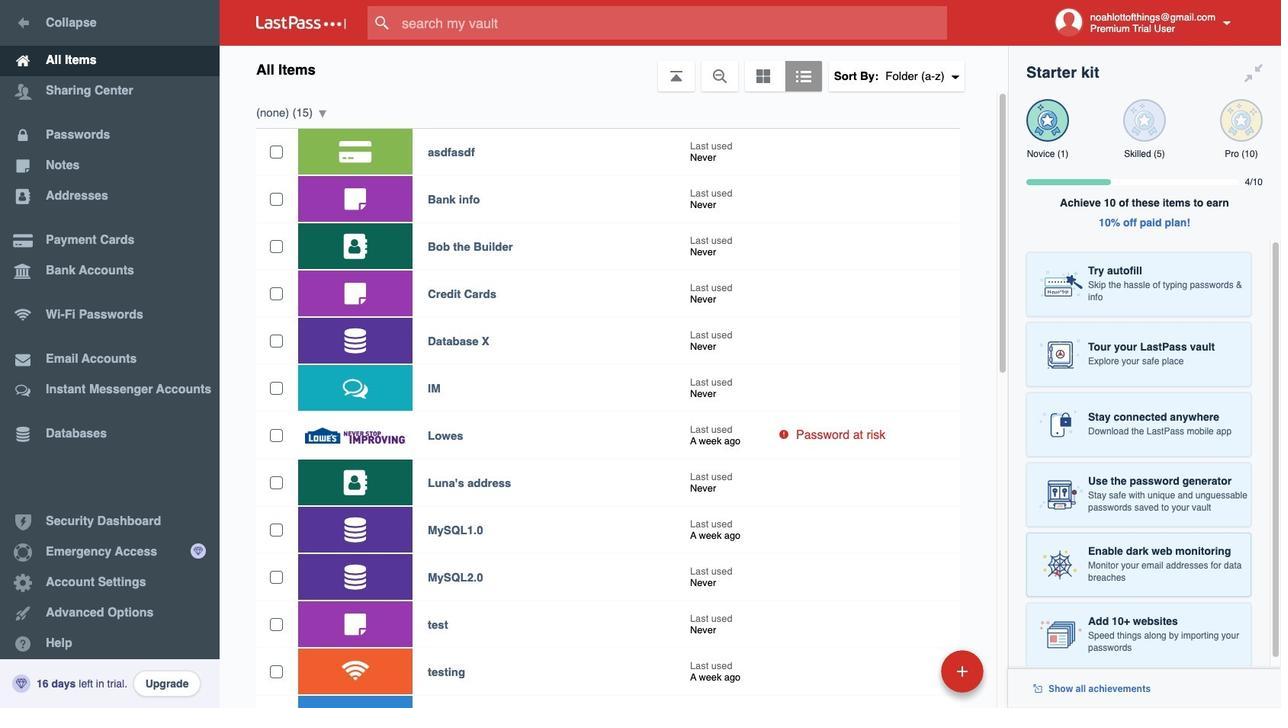 Task type: locate. For each thing, give the bounding box(es) containing it.
new item element
[[837, 650, 990, 694]]

search my vault text field
[[368, 6, 978, 40]]



Task type: vqa. For each thing, say whether or not it's contained in the screenshot.
"New item" icon at the right bottom of the page
no



Task type: describe. For each thing, give the bounding box(es) containing it.
new item navigation
[[837, 646, 994, 709]]

Search search field
[[368, 6, 978, 40]]

vault options navigation
[[220, 46, 1009, 92]]

main navigation navigation
[[0, 0, 220, 709]]

lastpass image
[[256, 16, 346, 30]]



